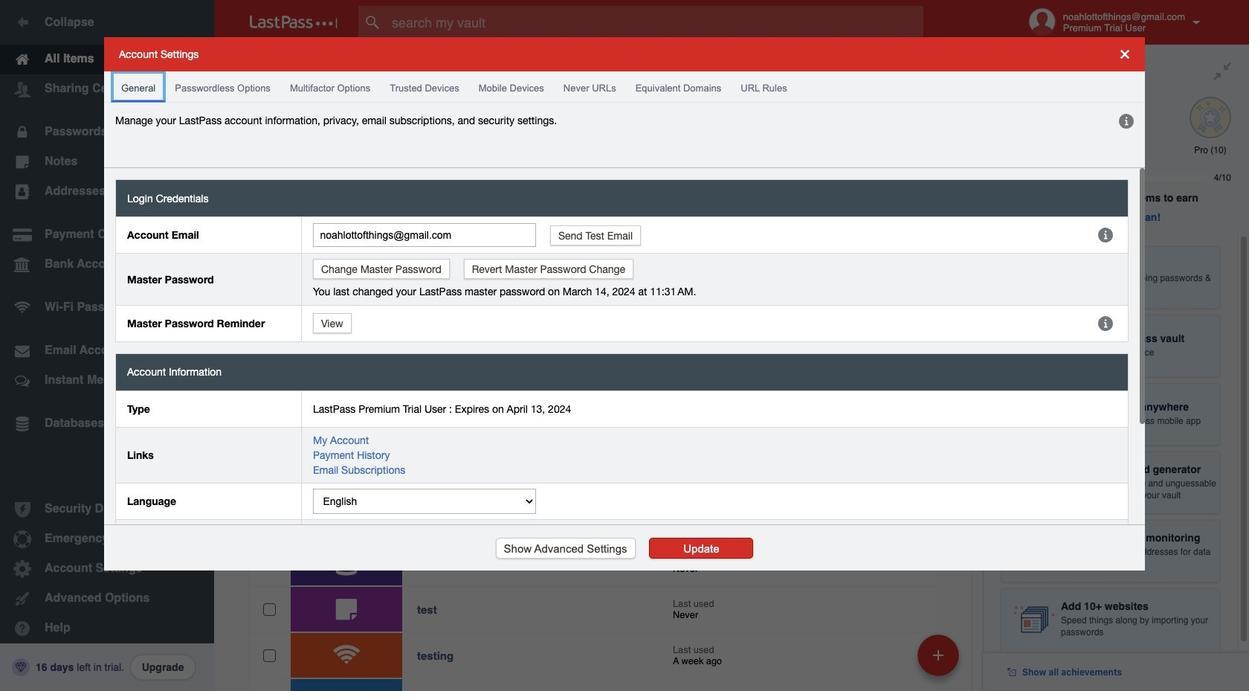 Task type: vqa. For each thing, say whether or not it's contained in the screenshot.
new item element
no



Task type: describe. For each thing, give the bounding box(es) containing it.
new item image
[[934, 650, 944, 660]]

search my vault text field
[[359, 6, 953, 39]]

vault options navigation
[[214, 45, 983, 89]]

main navigation navigation
[[0, 0, 214, 691]]

lastpass image
[[250, 16, 338, 29]]



Task type: locate. For each thing, give the bounding box(es) containing it.
new item navigation
[[913, 630, 969, 691]]

Search search field
[[359, 6, 953, 39]]



